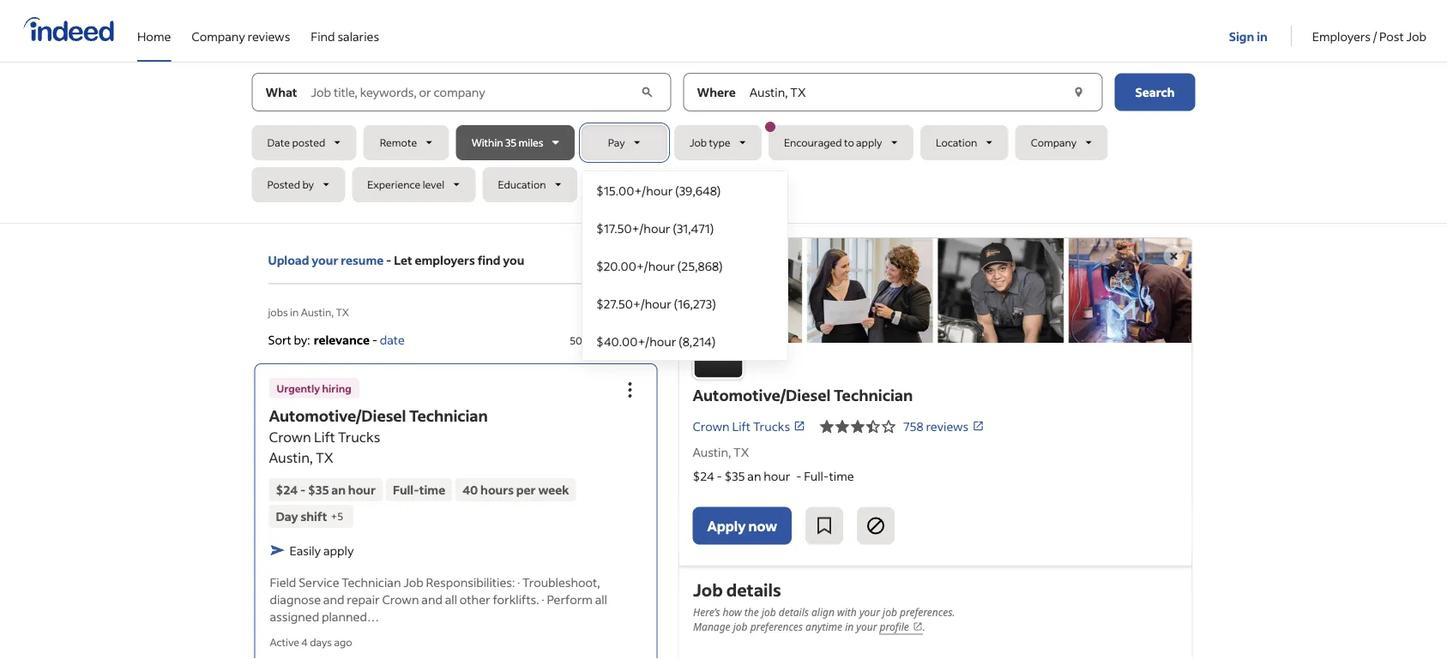 Task type: describe. For each thing, give the bounding box(es) containing it.
1 horizontal spatial in
[[845, 620, 854, 634]]

tx inside crown lift trucks austin, tx
[[316, 449, 333, 467]]

5
[[337, 510, 343, 523]]

job details
[[693, 579, 781, 601]]

other
[[460, 592, 490, 607]]

50,040 jobs
[[570, 334, 627, 347]]

posted
[[267, 178, 300, 191]]

job right post
[[1407, 28, 1427, 44]]

4
[[301, 636, 308, 649]]

company reviews link
[[192, 0, 290, 58]]

- left "let"
[[386, 253, 392, 268]]

pay
[[608, 136, 625, 149]]

austin, down the crown lift trucks on the bottom of the page
[[693, 445, 731, 460]]

education
[[498, 178, 546, 191]]

40
[[463, 483, 478, 498]]

company for company
[[1031, 136, 1077, 149]]

trucks for crown lift trucks austin, tx
[[338, 428, 380, 446]]

planned…
[[322, 609, 379, 625]]

technician inside "field service technician job responsibilities: · troubleshoot, diagnose and repair crown and all other forklifts. · perform all assigned planned…"
[[342, 575, 401, 590]]

$20.00+/hour
[[596, 258, 675, 274]]

reviews for 758 reviews
[[926, 419, 969, 434]]

preferences.
[[900, 605, 955, 620]]

What field
[[308, 73, 637, 111]]

home link
[[137, 0, 171, 58]]

pay button
[[582, 125, 668, 160]]

by:
[[294, 332, 310, 348]]

you
[[503, 253, 525, 268]]

clear image
[[1070, 84, 1088, 101]]

sort by: relevance - date
[[268, 332, 405, 348]]

1 and from the left
[[323, 592, 345, 607]]

- left date link
[[372, 332, 378, 348]]

$20.00+/hour (25,868)
[[596, 258, 723, 274]]

date posted button
[[252, 125, 357, 160]]

close job details image
[[1164, 246, 1185, 267]]

- up the day shift + 5
[[300, 483, 306, 498]]

(25,868)
[[677, 258, 723, 274]]

40 hours per week
[[463, 483, 569, 498]]

job type
[[690, 136, 731, 149]]

in for jobs
[[290, 305, 299, 319]]

an for $24 - $35 an hour - full-time
[[748, 469, 762, 484]]

manage
[[693, 620, 730, 634]]

day shift + 5
[[276, 509, 343, 525]]

field service technician job responsibilities: · troubleshoot, diagnose and repair crown and all other forklifts. · perform all assigned planned…
[[270, 575, 607, 625]]

encouraged
[[784, 136, 842, 149]]

$15.00+/hour (39,648) link
[[583, 172, 788, 209]]

encouraged to apply button
[[765, 122, 914, 160]]

what
[[266, 85, 297, 100]]

let
[[394, 253, 412, 268]]

1 horizontal spatial time
[[829, 469, 854, 484]]

crown lift trucks
[[693, 419, 790, 434]]

automotive/diesel technician button
[[269, 406, 488, 426]]

(16,273)
[[674, 296, 716, 311]]

1 all from the left
[[445, 592, 457, 607]]

35
[[505, 136, 517, 149]]

0 horizontal spatial apply
[[323, 543, 354, 558]]

$27.50+/hour
[[596, 296, 672, 311]]

search
[[1136, 85, 1175, 100]]

employers / post job link
[[1313, 0, 1427, 58]]

find
[[478, 253, 501, 268]]

(31,471)
[[673, 221, 714, 236]]

repair
[[347, 592, 380, 607]]

austin, tx
[[693, 445, 749, 460]]

50,040
[[570, 334, 605, 347]]

an for $24 - $35 an hour
[[331, 483, 346, 498]]

urgently hiring
[[277, 382, 352, 395]]

posted by
[[267, 178, 314, 191]]

service
[[299, 575, 339, 590]]

trucks for crown lift trucks
[[753, 419, 790, 434]]

within
[[472, 136, 503, 149]]

$17.50+/hour (31,471)
[[596, 221, 714, 236]]

/
[[1374, 28, 1377, 44]]

field
[[270, 575, 296, 590]]

now
[[749, 517, 777, 535]]

not interested image
[[866, 516, 886, 537]]

hour for $24 - $35 an hour - full-time
[[764, 469, 791, 484]]

profile
[[880, 620, 909, 634]]

clear element for what
[[638, 84, 656, 101]]

experience
[[368, 178, 421, 191]]

employers
[[1313, 28, 1371, 44]]

easily apply
[[290, 543, 354, 558]]

2 horizontal spatial tx
[[734, 445, 749, 460]]

$40.00+/hour (8,214)
[[596, 334, 716, 349]]

experience level button
[[352, 167, 476, 203]]

level
[[423, 178, 444, 191]]

+
[[331, 510, 337, 523]]

days
[[310, 636, 332, 649]]

job actions menu is collapsed image
[[620, 380, 641, 401]]

1 horizontal spatial tx
[[336, 305, 349, 319]]

remote button
[[364, 125, 449, 160]]

employers
[[415, 253, 475, 268]]

758
[[904, 419, 924, 434]]

apply inside popup button
[[856, 136, 883, 149]]

active 4 days ago
[[270, 636, 352, 649]]

1 vertical spatial technician
[[409, 406, 488, 426]]

company reviews
[[192, 28, 290, 44]]

within 35 miles button
[[456, 125, 575, 160]]

0 vertical spatial automotive/diesel
[[693, 385, 831, 405]]

your down with
[[856, 620, 877, 634]]

date
[[380, 332, 405, 348]]

hour for $24 - $35 an hour
[[348, 483, 376, 498]]

menu inside search box
[[582, 171, 788, 361]]

type
[[709, 136, 731, 149]]

profile link
[[880, 620, 923, 635]]

crown for crown lift trucks austin, tx
[[269, 428, 311, 446]]

responsibilities:
[[426, 575, 515, 590]]

find salaries
[[311, 28, 379, 44]]



Task type: vqa. For each thing, say whether or not it's contained in the screenshot.
notifications unread count 0 image
no



Task type: locate. For each thing, give the bounding box(es) containing it.
tx
[[336, 305, 349, 319], [734, 445, 749, 460], [316, 449, 333, 467]]

crown lift trucks logo image
[[679, 239, 1192, 343], [693, 328, 744, 380]]

· down troubleshoot,
[[542, 592, 545, 607]]

technician up 3.4 out of 5 stars. link to 758 company reviews (opens in a new tab) image
[[834, 385, 913, 405]]

crown lift trucks link
[[693, 418, 806, 436]]

0 vertical spatial automotive/diesel technician
[[693, 385, 913, 405]]

0 vertical spatial in
[[1257, 28, 1268, 44]]

crown down urgently
[[269, 428, 311, 446]]

details up manage job preferences anytime in your
[[779, 605, 809, 620]]

miles
[[519, 136, 544, 149]]

1 vertical spatial details
[[779, 605, 809, 620]]

job down how
[[733, 620, 747, 634]]

austin,
[[301, 305, 334, 319], [693, 445, 731, 460], [269, 449, 313, 467]]

1 horizontal spatial job
[[761, 605, 776, 620]]

menu containing $15.00+/hour (39,648)
[[582, 171, 788, 361]]

sort
[[268, 332, 292, 348]]

jobs left help icon
[[607, 334, 627, 347]]

automotive/diesel down hiring at left
[[269, 406, 406, 426]]

time down 3.4 out of 5 stars. link to 758 company reviews (opens in a new tab) image
[[829, 469, 854, 484]]

0 horizontal spatial jobs
[[268, 305, 288, 319]]

trucks down the automotive/diesel technician button
[[338, 428, 380, 446]]

hiring
[[322, 382, 352, 395]]

$24 for $24 - $35 an hour
[[276, 483, 298, 498]]

lift up austin, tx at bottom
[[732, 419, 751, 434]]

job up the preferences
[[761, 605, 776, 620]]

crown right 'repair' at the bottom
[[382, 592, 419, 607]]

3.4 out of 5 stars. link to 758 company reviews (opens in a new tab) image
[[819, 417, 897, 437]]

0 horizontal spatial all
[[445, 592, 457, 607]]

sign in
[[1229, 28, 1268, 44]]

clear element up the company popup button
[[1070, 84, 1088, 101]]

all
[[445, 592, 457, 607], [595, 592, 607, 607]]

1 horizontal spatial hour
[[764, 469, 791, 484]]

2 horizontal spatial technician
[[834, 385, 913, 405]]

automotive/diesel technician up crown lift trucks link
[[693, 385, 913, 405]]

easily
[[290, 543, 321, 558]]

0 vertical spatial ·
[[517, 575, 520, 590]]

$35 for $24 - $35 an hour - full-time
[[725, 469, 745, 484]]

encouraged to apply
[[784, 136, 883, 149]]

to
[[844, 136, 854, 149]]

hours
[[481, 483, 514, 498]]

technician
[[834, 385, 913, 405], [409, 406, 488, 426], [342, 575, 401, 590]]

$40.00+/hour
[[596, 334, 676, 349]]

company inside "link"
[[192, 28, 245, 44]]

day
[[276, 509, 298, 525]]

1 horizontal spatial company
[[1031, 136, 1077, 149]]

crown
[[693, 419, 730, 434], [269, 428, 311, 446], [382, 592, 419, 607]]

apply now
[[707, 517, 777, 535]]

0 horizontal spatial technician
[[342, 575, 401, 590]]

$24 up day
[[276, 483, 298, 498]]

.
[[923, 620, 925, 634]]

trucks
[[753, 419, 790, 434], [338, 428, 380, 446]]

$35
[[725, 469, 745, 484], [308, 483, 329, 498]]

full- left "40"
[[393, 483, 419, 498]]

0 horizontal spatial lift
[[314, 428, 335, 446]]

job left type
[[690, 136, 707, 149]]

apply
[[707, 517, 746, 535]]

here's
[[693, 605, 720, 620]]

date
[[267, 136, 290, 149]]

upload your resume link
[[268, 251, 384, 269]]

job up the profile
[[883, 605, 897, 620]]

reviews left find
[[248, 28, 290, 44]]

company inside popup button
[[1031, 136, 1077, 149]]

1 horizontal spatial and
[[422, 592, 443, 607]]

reviews for company reviews
[[248, 28, 290, 44]]

lift down 'urgently hiring' at bottom left
[[314, 428, 335, 446]]

date link
[[380, 332, 405, 348]]

posted
[[292, 136, 325, 149]]

1 vertical spatial in
[[290, 305, 299, 319]]

0 vertical spatial details
[[726, 579, 781, 601]]

austin, inside crown lift trucks austin, tx
[[269, 449, 313, 467]]

clear image
[[638, 84, 656, 101]]

$35 up "shift"
[[308, 483, 329, 498]]

1 horizontal spatial all
[[595, 592, 607, 607]]

job inside "field service technician job responsibilities: · troubleshoot, diagnose and repair crown and all other forklifts. · perform all assigned planned…"
[[403, 575, 424, 590]]

hour up now at the right of page
[[764, 469, 791, 484]]

0 horizontal spatial and
[[323, 592, 345, 607]]

0 horizontal spatial job
[[733, 620, 747, 634]]

and down responsibilities:
[[422, 592, 443, 607]]

jobs
[[268, 305, 288, 319], [607, 334, 627, 347]]

tx down the crown lift trucks on the bottom of the page
[[734, 445, 749, 460]]

- down austin, tx at bottom
[[717, 469, 722, 484]]

salaries
[[338, 28, 379, 44]]

and down service
[[323, 592, 345, 607]]

$35 for $24 - $35 an hour
[[308, 483, 329, 498]]

$20.00+/hour (25,868) link
[[583, 247, 788, 285]]

align
[[811, 605, 834, 620]]

$24 - $35 an hour
[[276, 483, 376, 498]]

forklifts.
[[493, 592, 539, 607]]

0 vertical spatial company
[[192, 28, 245, 44]]

0 horizontal spatial ·
[[517, 575, 520, 590]]

clear element
[[638, 84, 656, 101], [1070, 84, 1088, 101]]

2 and from the left
[[422, 592, 443, 607]]

with
[[837, 605, 857, 620]]

1 horizontal spatial apply
[[856, 136, 883, 149]]

0 horizontal spatial clear element
[[638, 84, 656, 101]]

crown for crown lift trucks
[[693, 419, 730, 434]]

2 vertical spatial technician
[[342, 575, 401, 590]]

$24 for $24 - $35 an hour - full-time
[[693, 469, 714, 484]]

reviews inside "link"
[[248, 28, 290, 44]]

crown inside "field service technician job responsibilities: · troubleshoot, diagnose and repair crown and all other forklifts. · perform all assigned planned…"
[[382, 592, 419, 607]]

0 horizontal spatial trucks
[[338, 428, 380, 446]]

0 horizontal spatial company
[[192, 28, 245, 44]]

sign in link
[[1229, 1, 1271, 59]]

$27.50+/hour (16,273)
[[596, 296, 716, 311]]

- down crown lift trucks link
[[796, 469, 802, 484]]

0 horizontal spatial $24
[[276, 483, 298, 498]]

in right 'sign'
[[1257, 28, 1268, 44]]

2 horizontal spatial crown
[[693, 419, 730, 434]]

1 horizontal spatial technician
[[409, 406, 488, 426]]

date posted
[[267, 136, 325, 149]]

clear element for where
[[1070, 84, 1088, 101]]

menu
[[582, 171, 788, 361]]

in for sign
[[1257, 28, 1268, 44]]

trucks up $24 - $35 an hour - full-time
[[753, 419, 790, 434]]

2 all from the left
[[595, 592, 607, 607]]

0 vertical spatial jobs
[[268, 305, 288, 319]]

reviews right the 758
[[926, 419, 969, 434]]

758 reviews link
[[904, 419, 984, 434]]

search button
[[1115, 73, 1196, 111]]

1 vertical spatial automotive/diesel technician
[[269, 406, 488, 426]]

0 horizontal spatial in
[[290, 305, 299, 319]]

1 horizontal spatial automotive/diesel
[[693, 385, 831, 405]]

None search field
[[252, 73, 1196, 361]]

apply right to
[[856, 136, 883, 149]]

$24 - $35 an hour - full-time
[[693, 469, 854, 484]]

0 horizontal spatial time
[[419, 483, 446, 498]]

austin, up $24 - $35 an hour
[[269, 449, 313, 467]]

your right with
[[859, 605, 880, 620]]

· up "forklifts."
[[517, 575, 520, 590]]

$15.00+/hour (39,648)
[[596, 183, 721, 198]]

0 vertical spatial apply
[[856, 136, 883, 149]]

crown up austin, tx at bottom
[[693, 419, 730, 434]]

company for company reviews
[[192, 28, 245, 44]]

1 horizontal spatial automotive/diesel technician
[[693, 385, 913, 405]]

trucks inside crown lift trucks austin, tx
[[338, 428, 380, 446]]

lift for crown lift trucks
[[732, 419, 751, 434]]

1 vertical spatial jobs
[[607, 334, 627, 347]]

all right perform
[[595, 592, 607, 607]]

jobs up 'sort' on the bottom left of the page
[[268, 305, 288, 319]]

week
[[538, 483, 569, 498]]

job up here's
[[693, 579, 723, 601]]

job inside popup button
[[690, 136, 707, 149]]

time left "40"
[[419, 483, 446, 498]]

austin, up by:
[[301, 305, 334, 319]]

1 horizontal spatial an
[[748, 469, 762, 484]]

lift inside crown lift trucks austin, tx
[[314, 428, 335, 446]]

urgently
[[277, 382, 320, 395]]

shift
[[301, 509, 327, 525]]

an up 5
[[331, 483, 346, 498]]

crown inside crown lift trucks austin, tx
[[269, 428, 311, 446]]

0 horizontal spatial automotive/diesel
[[269, 406, 406, 426]]

1 vertical spatial company
[[1031, 136, 1077, 149]]

technician up 'repair' at the bottom
[[342, 575, 401, 590]]

1 horizontal spatial full-
[[804, 469, 829, 484]]

0 vertical spatial technician
[[834, 385, 913, 405]]

1 horizontal spatial trucks
[[753, 419, 790, 434]]

2 horizontal spatial in
[[1257, 28, 1268, 44]]

diagnose
[[270, 592, 321, 607]]

in down with
[[845, 620, 854, 634]]

0 horizontal spatial full-
[[393, 483, 419, 498]]

in up by:
[[290, 305, 299, 319]]

sign
[[1229, 28, 1255, 44]]

lift
[[732, 419, 751, 434], [314, 428, 335, 446]]

company right home
[[192, 28, 245, 44]]

2 clear element from the left
[[1070, 84, 1088, 101]]

1 horizontal spatial $35
[[725, 469, 745, 484]]

company down clear icon
[[1031, 136, 1077, 149]]

your right the upload
[[312, 253, 338, 268]]

1 horizontal spatial $24
[[693, 469, 714, 484]]

0 horizontal spatial an
[[331, 483, 346, 498]]

location
[[936, 136, 978, 149]]

manage job preferences anytime in your
[[693, 620, 880, 634]]

2 horizontal spatial job
[[883, 605, 897, 620]]

help icon image
[[630, 334, 644, 348]]

an
[[748, 469, 762, 484], [331, 483, 346, 498]]

within 35 miles
[[472, 136, 544, 149]]

job
[[1407, 28, 1427, 44], [690, 136, 707, 149], [403, 575, 424, 590], [693, 579, 723, 601]]

1 horizontal spatial jobs
[[607, 334, 627, 347]]

1 horizontal spatial crown
[[382, 592, 419, 607]]

tx up relevance
[[336, 305, 349, 319]]

troubleshoot,
[[523, 575, 600, 590]]

remote
[[380, 136, 417, 149]]

find salaries link
[[311, 0, 379, 58]]

$24 down austin, tx at bottom
[[693, 469, 714, 484]]

technician up "40"
[[409, 406, 488, 426]]

1 vertical spatial ·
[[542, 592, 545, 607]]

upload
[[268, 253, 309, 268]]

1 vertical spatial automotive/diesel
[[269, 406, 406, 426]]

$35 down austin, tx at bottom
[[725, 469, 745, 484]]

here's how the job details align with your job preferences.
[[693, 605, 955, 620]]

1 horizontal spatial reviews
[[926, 419, 969, 434]]

0 horizontal spatial automotive/diesel technician
[[269, 406, 488, 426]]

-
[[386, 253, 392, 268], [372, 332, 378, 348], [717, 469, 722, 484], [796, 469, 802, 484], [300, 483, 306, 498]]

lift for crown lift trucks austin, tx
[[314, 428, 335, 446]]

2 vertical spatial in
[[845, 620, 854, 634]]

0 vertical spatial reviews
[[248, 28, 290, 44]]

ago
[[334, 636, 352, 649]]

anytime
[[805, 620, 842, 634]]

tx up $24 - $35 an hour
[[316, 449, 333, 467]]

1 horizontal spatial clear element
[[1070, 84, 1088, 101]]

details up the "the"
[[726, 579, 781, 601]]

$17.50+/hour (31,471) link
[[583, 209, 788, 247]]

company button
[[1016, 125, 1108, 160]]

save this job image
[[814, 516, 835, 537]]

Where field
[[746, 73, 1069, 111]]

0 horizontal spatial reviews
[[248, 28, 290, 44]]

0 horizontal spatial crown
[[269, 428, 311, 446]]

1 horizontal spatial lift
[[732, 419, 751, 434]]

0 horizontal spatial tx
[[316, 449, 333, 467]]

apply right easily
[[323, 543, 354, 558]]

automotive/diesel up crown lift trucks link
[[693, 385, 831, 405]]

how
[[723, 605, 742, 620]]

by
[[302, 178, 314, 191]]

an down austin, tx at bottom
[[748, 469, 762, 484]]

home
[[137, 28, 171, 44]]

where
[[697, 85, 736, 100]]

1 horizontal spatial ·
[[542, 592, 545, 607]]

none search field containing what
[[252, 73, 1196, 361]]

job type button
[[674, 125, 762, 160]]

1 vertical spatial apply
[[323, 543, 354, 558]]

hour down crown lift trucks austin, tx
[[348, 483, 376, 498]]

all left other
[[445, 592, 457, 607]]

automotive/diesel technician down hiring at left
[[269, 406, 488, 426]]

in
[[1257, 28, 1268, 44], [290, 305, 299, 319], [845, 620, 854, 634]]

$40.00+/hour (8,214) link
[[583, 323, 788, 360]]

1 clear element from the left
[[638, 84, 656, 101]]

full- up save this job image
[[804, 469, 829, 484]]

jobs in austin, tx
[[268, 305, 349, 319]]

1 vertical spatial reviews
[[926, 419, 969, 434]]

apply now button
[[693, 508, 792, 545]]

your
[[312, 253, 338, 268], [859, 605, 880, 620], [856, 620, 877, 634]]

0 horizontal spatial hour
[[348, 483, 376, 498]]

0 horizontal spatial $35
[[308, 483, 329, 498]]

education button
[[483, 167, 577, 203]]

job left responsibilities:
[[403, 575, 424, 590]]

clear element up pay popup button
[[638, 84, 656, 101]]

automotive/diesel technician
[[693, 385, 913, 405], [269, 406, 488, 426]]



